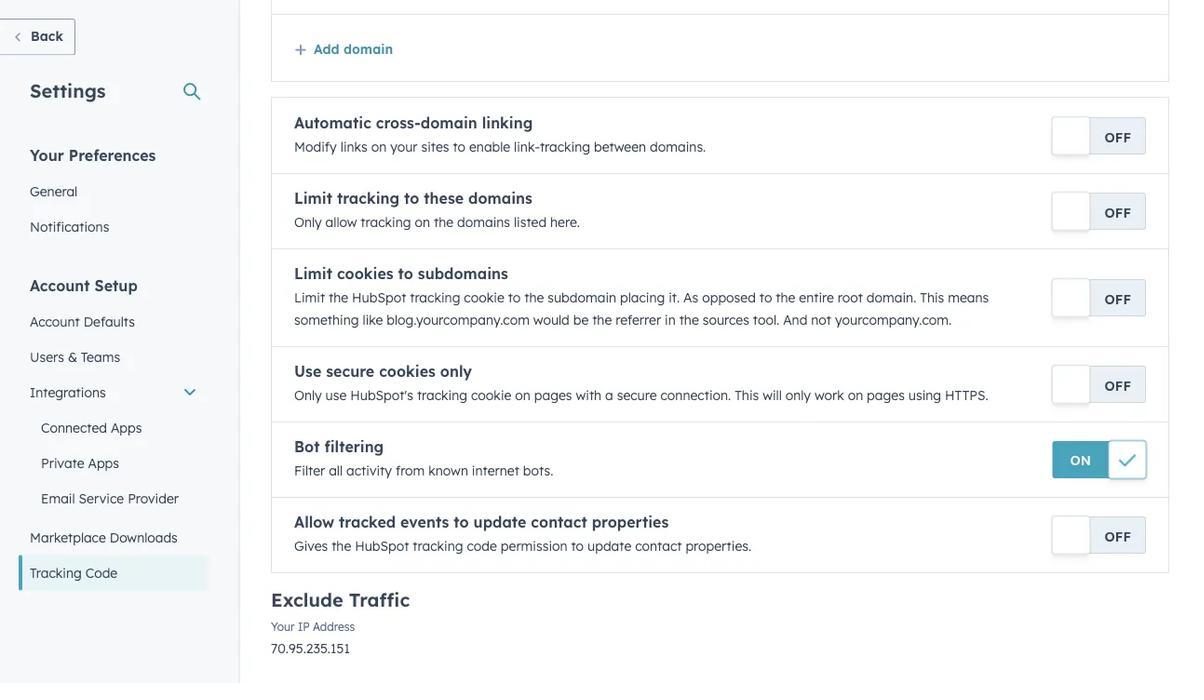 Task type: vqa. For each thing, say whether or not it's contained in the screenshot.
the topmost THE ITEMS
no



Task type: describe. For each thing, give the bounding box(es) containing it.
bot
[[294, 438, 320, 456]]

means
[[948, 290, 989, 306]]

exclude
[[271, 589, 343, 612]]

0 vertical spatial secure
[[326, 362, 375, 381]]

tool.
[[753, 312, 780, 328]]

cookie for subdomains
[[464, 290, 505, 306]]

to left subdomains
[[398, 265, 413, 283]]

defaults
[[84, 313, 135, 330]]

limit cookies to subdomains limit the hubspot tracking cookie to the subdomain placing it. as opposed to the entire root domain. this means something like blog.yourcompany.com would be the referrer in the sources tool. and not yourcompany.com.
[[294, 265, 989, 328]]

off for use secure cookies only
[[1105, 378, 1132, 394]]

connected apps link
[[19, 410, 209, 446]]

like
[[363, 312, 383, 328]]

connection.
[[661, 387, 731, 404]]

as
[[684, 290, 699, 306]]

the right be
[[592, 312, 612, 328]]

your preferences
[[30, 146, 156, 164]]

1 vertical spatial only
[[786, 387, 811, 404]]

not
[[811, 312, 832, 328]]

only inside use secure cookies only only use hubspot's tracking cookie on pages with a secure connection. this will only work on pages using https.
[[294, 387, 322, 404]]

use
[[294, 362, 322, 381]]

modify
[[294, 139, 337, 155]]

limit tracking to these domains only allow tracking on the domains listed here.
[[294, 189, 580, 231]]

0 horizontal spatial domain
[[344, 41, 393, 57]]

ip
[[298, 620, 310, 634]]

automatic
[[294, 114, 372, 132]]

https.
[[945, 387, 989, 404]]

tracking code link
[[19, 556, 209, 591]]

and
[[783, 312, 808, 328]]

1 vertical spatial update
[[588, 538, 632, 555]]

blog.yourcompany.com
[[387, 312, 530, 328]]

downloads
[[110, 529, 178, 546]]

filtering
[[325, 438, 384, 456]]

cookies inside use secure cookies only only use hubspot's tracking cookie on pages with a secure connection. this will only work on pages using https.
[[379, 362, 436, 381]]

teams
[[81, 349, 120, 365]]

back
[[31, 28, 63, 44]]

in
[[665, 312, 676, 328]]

sites
[[421, 139, 449, 155]]

opposed
[[702, 290, 756, 306]]

marketplace downloads
[[30, 529, 178, 546]]

referrer
[[616, 312, 661, 328]]

this inside use secure cookies only only use hubspot's tracking cookie on pages with a secure connection. this will only work on pages using https.
[[735, 387, 759, 404]]

bots.
[[523, 463, 554, 479]]

email service provider link
[[19, 481, 209, 516]]

properties.
[[686, 538, 752, 555]]

apps for connected apps
[[111, 420, 142, 436]]

known
[[429, 463, 468, 479]]

hubspot's
[[350, 387, 414, 404]]

settings
[[30, 79, 106, 102]]

be
[[573, 312, 589, 328]]

subdomain
[[548, 290, 617, 306]]

private apps
[[41, 455, 119, 471]]

account defaults
[[30, 313, 135, 330]]

activity
[[347, 463, 392, 479]]

yourcompany.com.
[[835, 312, 952, 328]]

address
[[313, 620, 355, 634]]

notifications
[[30, 218, 109, 235]]

internet
[[472, 463, 520, 479]]

add domain
[[314, 41, 393, 57]]

tracking inside the limit cookies to subdomains limit the hubspot tracking cookie to the subdomain placing it. as opposed to the entire root domain. this means something like blog.yourcompany.com would be the referrer in the sources tool. and not yourcompany.com.
[[410, 290, 461, 306]]

apps for private apps
[[88, 455, 119, 471]]

your preferences element
[[19, 145, 209, 244]]

on inside limit tracking to these domains only allow tracking on the domains listed here.
[[415, 214, 430, 231]]

tracking right allow
[[361, 214, 411, 231]]

account setup
[[30, 276, 138, 295]]

placing
[[620, 290, 665, 306]]

only inside limit tracking to these domains only allow tracking on the domains listed here.
[[294, 214, 322, 231]]

tracked
[[339, 513, 396, 532]]

all
[[329, 463, 343, 479]]

account for account setup
[[30, 276, 90, 295]]

email service provider
[[41, 490, 179, 507]]

use secure cookies only only use hubspot's tracking cookie on pages with a secure connection. this will only work on pages using https.
[[294, 362, 989, 404]]

connected apps
[[41, 420, 142, 436]]

events
[[401, 513, 449, 532]]

on inside automatic cross-domain linking modify links on your sites to enable link-tracking between domains.
[[371, 139, 387, 155]]

general link
[[19, 174, 209, 209]]

your inside exclude traffic your ip address 70.95.235.151
[[271, 620, 295, 634]]

connected
[[41, 420, 107, 436]]

between
[[594, 139, 646, 155]]

account setup element
[[19, 275, 209, 662]]

this inside the limit cookies to subdomains limit the hubspot tracking cookie to the subdomain placing it. as opposed to the entire root domain. this means something like blog.yourcompany.com would be the referrer in the sources tool. and not yourcompany.com.
[[920, 290, 945, 306]]

service
[[79, 490, 124, 507]]

1 vertical spatial domains
[[457, 214, 510, 231]]

setup
[[95, 276, 138, 295]]

general
[[30, 183, 78, 199]]

exclude traffic your ip address 70.95.235.151
[[271, 589, 410, 657]]

to inside limit tracking to these domains only allow tracking on the domains listed here.
[[404, 189, 419, 208]]

1 vertical spatial secure
[[617, 387, 657, 404]]

domain inside automatic cross-domain linking modify links on your sites to enable link-tracking between domains.
[[421, 114, 478, 132]]

using
[[909, 387, 942, 404]]

link-
[[514, 139, 540, 155]]

0 horizontal spatial your
[[30, 146, 64, 164]]

domain.
[[867, 290, 917, 306]]

hubspot inside the allow tracked events to update contact properties gives the hubspot tracking code permission to update contact properties.
[[355, 538, 409, 555]]

entire
[[799, 290, 834, 306]]



Task type: locate. For each thing, give the bounding box(es) containing it.
domains up listed
[[469, 189, 533, 208]]

2 off from the top
[[1105, 204, 1132, 221]]

cookie inside the limit cookies to subdomains limit the hubspot tracking cookie to the subdomain placing it. as opposed to the entire root domain. this means something like blog.yourcompany.com would be the referrer in the sources tool. and not yourcompany.com.
[[464, 290, 505, 306]]

1 vertical spatial contact
[[635, 538, 682, 555]]

code
[[467, 538, 497, 555]]

preferences
[[69, 146, 156, 164]]

only
[[294, 214, 322, 231], [294, 387, 322, 404]]

pages left the using
[[867, 387, 905, 404]]

off for automatic cross-domain linking
[[1105, 129, 1132, 145]]

0 vertical spatial only
[[440, 362, 472, 381]]

cookie down subdomains
[[464, 290, 505, 306]]

only down use
[[294, 387, 322, 404]]

allow
[[294, 513, 334, 532]]

1 vertical spatial account
[[30, 313, 80, 330]]

domain right the add on the left top of page
[[344, 41, 393, 57]]

only
[[440, 362, 472, 381], [786, 387, 811, 404]]

1 horizontal spatial pages
[[867, 387, 905, 404]]

private apps link
[[19, 446, 209, 481]]

1 vertical spatial only
[[294, 387, 322, 404]]

code
[[85, 565, 118, 581]]

permission
[[501, 538, 568, 555]]

hubspot
[[352, 290, 406, 306], [355, 538, 409, 555]]

account defaults link
[[19, 304, 209, 339]]

add
[[314, 41, 340, 57]]

the inside the allow tracked events to update contact properties gives the hubspot tracking code permission to update contact properties.
[[332, 538, 351, 555]]

your
[[390, 139, 418, 155]]

hubspot up like
[[352, 290, 406, 306]]

hubspot inside the limit cookies to subdomains limit the hubspot tracking cookie to the subdomain placing it. as opposed to the entire root domain. this means something like blog.yourcompany.com would be the referrer in the sources tool. and not yourcompany.com.
[[352, 290, 406, 306]]

the inside limit tracking to these domains only allow tracking on the domains listed here.
[[434, 214, 454, 231]]

to
[[453, 139, 466, 155], [404, 189, 419, 208], [398, 265, 413, 283], [508, 290, 521, 306], [760, 290, 772, 306], [454, 513, 469, 532], [571, 538, 584, 555]]

will
[[763, 387, 782, 404]]

tracking inside use secure cookies only only use hubspot's tracking cookie on pages with a secure connection. this will only work on pages using https.
[[417, 387, 468, 404]]

to left these
[[404, 189, 419, 208]]

3 off from the top
[[1105, 291, 1132, 307]]

apps up 'service'
[[88, 455, 119, 471]]

the down these
[[434, 214, 454, 231]]

secure up the use
[[326, 362, 375, 381]]

0 horizontal spatial secure
[[326, 362, 375, 381]]

1 horizontal spatial this
[[920, 290, 945, 306]]

1 horizontal spatial only
[[786, 387, 811, 404]]

integrations button
[[19, 375, 209, 410]]

1 vertical spatial your
[[271, 620, 295, 634]]

0 vertical spatial only
[[294, 214, 322, 231]]

to inside automatic cross-domain linking modify links on your sites to enable link-tracking between domains.
[[453, 139, 466, 155]]

2 only from the top
[[294, 387, 322, 404]]

cookies up like
[[337, 265, 394, 283]]

1 horizontal spatial update
[[588, 538, 632, 555]]

tracking up blog.yourcompany.com
[[410, 290, 461, 306]]

something
[[294, 312, 359, 328]]

the
[[434, 214, 454, 231], [329, 290, 348, 306], [525, 290, 544, 306], [776, 290, 796, 306], [592, 312, 612, 328], [680, 312, 699, 328], [332, 538, 351, 555]]

linking
[[482, 114, 533, 132]]

limit for limit cookies to subdomains
[[294, 265, 332, 283]]

1 limit from the top
[[294, 189, 332, 208]]

the right "gives"
[[332, 538, 351, 555]]

the up the 'something'
[[329, 290, 348, 306]]

0 vertical spatial your
[[30, 146, 64, 164]]

contact down properties
[[635, 538, 682, 555]]

1 horizontal spatial secure
[[617, 387, 657, 404]]

tracking inside the allow tracked events to update contact properties gives the hubspot tracking code permission to update contact properties.
[[413, 538, 463, 555]]

tracking
[[30, 565, 82, 581]]

users & teams
[[30, 349, 120, 365]]

off
[[1105, 129, 1132, 145], [1105, 204, 1132, 221], [1105, 291, 1132, 307], [1105, 378, 1132, 394], [1105, 529, 1132, 545]]

only left allow
[[294, 214, 322, 231]]

email
[[41, 490, 75, 507]]

off for limit tracking to these domains
[[1105, 204, 1132, 221]]

pages left with
[[534, 387, 572, 404]]

a
[[605, 387, 614, 404]]

account for account defaults
[[30, 313, 80, 330]]

2 vertical spatial limit
[[294, 290, 325, 306]]

1 pages from the left
[[534, 387, 572, 404]]

cookie inside use secure cookies only only use hubspot's tracking cookie on pages with a secure connection. this will only work on pages using https.
[[471, 387, 512, 404]]

off for allow tracked events to update contact properties
[[1105, 529, 1132, 545]]

0 horizontal spatial update
[[474, 513, 527, 532]]

apps inside 'link'
[[111, 420, 142, 436]]

2 pages from the left
[[867, 387, 905, 404]]

0 horizontal spatial pages
[[534, 387, 572, 404]]

1 vertical spatial apps
[[88, 455, 119, 471]]

70.95.235.151
[[271, 641, 350, 657]]

0 vertical spatial domains
[[469, 189, 533, 208]]

1 vertical spatial this
[[735, 387, 759, 404]]

cookies
[[337, 265, 394, 283], [379, 362, 436, 381]]

to up code
[[454, 513, 469, 532]]

0 vertical spatial domain
[[344, 41, 393, 57]]

tracking up allow
[[337, 189, 400, 208]]

1 account from the top
[[30, 276, 90, 295]]

on left with
[[515, 387, 531, 404]]

here.
[[550, 214, 580, 231]]

your left ip at the bottom left
[[271, 620, 295, 634]]

0 vertical spatial cookies
[[337, 265, 394, 283]]

1 vertical spatial cookies
[[379, 362, 436, 381]]

0 vertical spatial this
[[920, 290, 945, 306]]

4 off from the top
[[1105, 378, 1132, 394]]

cookies inside the limit cookies to subdomains limit the hubspot tracking cookie to the subdomain placing it. as opposed to the entire root domain. this means something like blog.yourcompany.com would be the referrer in the sources tool. and not yourcompany.com.
[[337, 265, 394, 283]]

domains down these
[[457, 214, 510, 231]]

account up the account defaults
[[30, 276, 90, 295]]

1 vertical spatial limit
[[294, 265, 332, 283]]

limit inside limit tracking to these domains only allow tracking on the domains listed here.
[[294, 189, 332, 208]]

0 vertical spatial apps
[[111, 420, 142, 436]]

tracking
[[540, 139, 591, 155], [337, 189, 400, 208], [361, 214, 411, 231], [410, 290, 461, 306], [417, 387, 468, 404], [413, 538, 463, 555]]

domain up sites
[[421, 114, 478, 132]]

this left "will"
[[735, 387, 759, 404]]

from
[[396, 463, 425, 479]]

update down properties
[[588, 538, 632, 555]]

0 vertical spatial account
[[30, 276, 90, 295]]

1 horizontal spatial contact
[[635, 538, 682, 555]]

0 vertical spatial update
[[474, 513, 527, 532]]

properties
[[592, 513, 669, 532]]

cookie for only
[[471, 387, 512, 404]]

back link
[[0, 19, 75, 55]]

the right in
[[680, 312, 699, 328]]

to up the tool.
[[760, 290, 772, 306]]

the up and on the right top
[[776, 290, 796, 306]]

1 vertical spatial hubspot
[[355, 538, 409, 555]]

it.
[[669, 290, 680, 306]]

only down blog.yourcompany.com
[[440, 362, 472, 381]]

1 off from the top
[[1105, 129, 1132, 145]]

your
[[30, 146, 64, 164], [271, 620, 295, 634]]

0 horizontal spatial this
[[735, 387, 759, 404]]

work
[[815, 387, 844, 404]]

on right work
[[848, 387, 864, 404]]

users
[[30, 349, 64, 365]]

secure
[[326, 362, 375, 381], [617, 387, 657, 404]]

contact up permission on the bottom
[[531, 513, 587, 532]]

cross-
[[376, 114, 421, 132]]

would
[[534, 312, 570, 328]]

bot filtering filter all activity from known internet bots.
[[294, 438, 554, 479]]

0 vertical spatial hubspot
[[352, 290, 406, 306]]

off for limit cookies to subdomains
[[1105, 291, 1132, 307]]

traffic
[[349, 589, 410, 612]]

domains.
[[650, 139, 706, 155]]

1 horizontal spatial your
[[271, 620, 295, 634]]

to down subdomains
[[508, 290, 521, 306]]

2 limit from the top
[[294, 265, 332, 283]]

automatic cross-domain linking modify links on your sites to enable link-tracking between domains.
[[294, 114, 706, 155]]

gives
[[294, 538, 328, 555]]

marketplace downloads link
[[19, 520, 209, 556]]

private
[[41, 455, 84, 471]]

tracking inside automatic cross-domain linking modify links on your sites to enable link-tracking between domains.
[[540, 139, 591, 155]]

to right permission on the bottom
[[571, 538, 584, 555]]

root
[[838, 290, 863, 306]]

on down these
[[415, 214, 430, 231]]

account up the users
[[30, 313, 80, 330]]

provider
[[128, 490, 179, 507]]

links
[[341, 139, 368, 155]]

on
[[1071, 452, 1092, 468]]

0 horizontal spatial only
[[440, 362, 472, 381]]

5 off from the top
[[1105, 529, 1132, 545]]

the up would
[[525, 290, 544, 306]]

on right links
[[371, 139, 387, 155]]

1 vertical spatial domain
[[421, 114, 478, 132]]

0 vertical spatial limit
[[294, 189, 332, 208]]

notifications link
[[19, 209, 209, 244]]

enable
[[469, 139, 510, 155]]

0 vertical spatial cookie
[[464, 290, 505, 306]]

your up general
[[30, 146, 64, 164]]

contact
[[531, 513, 587, 532], [635, 538, 682, 555]]

limit for limit tracking to these domains
[[294, 189, 332, 208]]

on
[[371, 139, 387, 155], [415, 214, 430, 231], [515, 387, 531, 404], [848, 387, 864, 404]]

account
[[30, 276, 90, 295], [30, 313, 80, 330]]

sources
[[703, 312, 750, 328]]

filter
[[294, 463, 325, 479]]

pages
[[534, 387, 572, 404], [867, 387, 905, 404]]

tracking down events
[[413, 538, 463, 555]]

update up code
[[474, 513, 527, 532]]

0 horizontal spatial contact
[[531, 513, 587, 532]]

apps down 'integrations' button
[[111, 420, 142, 436]]

cookie up internet
[[471, 387, 512, 404]]

apps
[[111, 420, 142, 436], [88, 455, 119, 471]]

secure right a
[[617, 387, 657, 404]]

listed
[[514, 214, 547, 231]]

tracking code
[[30, 565, 118, 581]]

only right "will"
[[786, 387, 811, 404]]

1 vertical spatial cookie
[[471, 387, 512, 404]]

domains
[[469, 189, 533, 208], [457, 214, 510, 231]]

this left "means"
[[920, 290, 945, 306]]

these
[[424, 189, 464, 208]]

2 account from the top
[[30, 313, 80, 330]]

add domain button
[[294, 41, 393, 57]]

&
[[68, 349, 77, 365]]

use
[[326, 387, 347, 404]]

tracking right hubspot's
[[417, 387, 468, 404]]

3 limit from the top
[[294, 290, 325, 306]]

1 horizontal spatial domain
[[421, 114, 478, 132]]

hubspot down tracked at the bottom left of page
[[355, 538, 409, 555]]

to right sites
[[453, 139, 466, 155]]

cookies up hubspot's
[[379, 362, 436, 381]]

1 only from the top
[[294, 214, 322, 231]]

tracking left between
[[540, 139, 591, 155]]

0 vertical spatial contact
[[531, 513, 587, 532]]

domain
[[344, 41, 393, 57], [421, 114, 478, 132]]

update
[[474, 513, 527, 532], [588, 538, 632, 555]]



